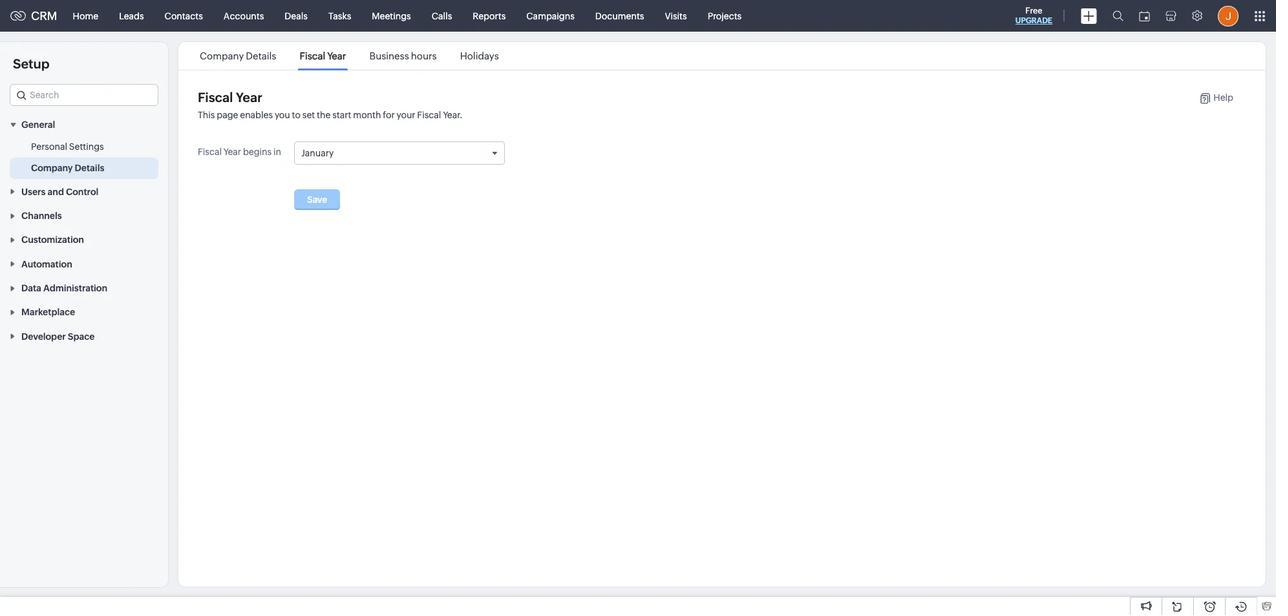 Task type: locate. For each thing, give the bounding box(es) containing it.
details down accounts
[[246, 50, 276, 61]]

tasks link
[[318, 0, 362, 31]]

campaigns
[[526, 11, 575, 21]]

company details link inside list
[[198, 50, 278, 61]]

fiscal year down tasks
[[300, 50, 346, 61]]

fiscal right your
[[417, 110, 441, 120]]

month
[[353, 110, 381, 120]]

company
[[200, 50, 244, 61], [31, 163, 73, 174]]

your
[[397, 110, 415, 120]]

0 vertical spatial company
[[200, 50, 244, 61]]

enables
[[240, 110, 273, 120]]

contacts
[[165, 11, 203, 21]]

profile image
[[1218, 5, 1239, 26]]

business hours link
[[368, 50, 439, 61]]

company details down accounts link
[[200, 50, 276, 61]]

accounts link
[[213, 0, 274, 31]]

create menu element
[[1073, 0, 1105, 31]]

crm
[[31, 9, 57, 23]]

leads link
[[109, 0, 154, 31]]

you
[[275, 110, 290, 120]]

details inside general 'region'
[[75, 163, 104, 174]]

1 vertical spatial company details
[[31, 163, 104, 174]]

0 horizontal spatial company
[[31, 163, 73, 174]]

company details link down accounts link
[[198, 50, 278, 61]]

0 vertical spatial year
[[327, 50, 346, 61]]

None field
[[10, 84, 158, 106]]

users and control button
[[0, 179, 168, 203]]

in
[[273, 147, 281, 157]]

holidays link
[[458, 50, 501, 61]]

for
[[383, 110, 395, 120]]

list containing company details
[[188, 42, 511, 70]]

channels
[[21, 211, 62, 221]]

fiscal year
[[300, 50, 346, 61], [198, 90, 262, 105]]

begins
[[243, 147, 272, 157]]

fiscal up this
[[198, 90, 233, 105]]

fiscal inside list
[[300, 50, 325, 61]]

company details down personal settings at the left
[[31, 163, 104, 174]]

1 vertical spatial company details link
[[31, 162, 104, 175]]

search image
[[1113, 10, 1124, 21]]

1 vertical spatial details
[[75, 163, 104, 174]]

0 vertical spatial company details link
[[198, 50, 278, 61]]

fiscal year up page
[[198, 90, 262, 105]]

0 vertical spatial company details
[[200, 50, 276, 61]]

calendar image
[[1139, 11, 1150, 21]]

personal settings
[[31, 142, 104, 152]]

Search text field
[[10, 85, 158, 105]]

1 vertical spatial fiscal year
[[198, 90, 262, 105]]

deals link
[[274, 0, 318, 31]]

0 vertical spatial fiscal year
[[300, 50, 346, 61]]

January field
[[295, 142, 504, 164]]

1 horizontal spatial company details
[[200, 50, 276, 61]]

business hours
[[370, 50, 437, 61]]

meetings
[[372, 11, 411, 21]]

year down tasks
[[327, 50, 346, 61]]

this page enables you to set the start month for your fiscal year.
[[198, 110, 463, 120]]

1 horizontal spatial company
[[200, 50, 244, 61]]

year left "begins"
[[224, 147, 241, 157]]

reports
[[473, 11, 506, 21]]

page
[[217, 110, 238, 120]]

fiscal down deals link
[[300, 50, 325, 61]]

company details
[[200, 50, 276, 61], [31, 163, 104, 174]]

year
[[327, 50, 346, 61], [236, 90, 262, 105], [224, 147, 241, 157]]

details
[[246, 50, 276, 61], [75, 163, 104, 174]]

1 horizontal spatial company details link
[[198, 50, 278, 61]]

help link
[[1187, 92, 1234, 104]]

control
[[66, 187, 98, 197]]

0 horizontal spatial details
[[75, 163, 104, 174]]

users and control
[[21, 187, 98, 197]]

developer space button
[[0, 324, 168, 348]]

business
[[370, 50, 409, 61]]

contacts link
[[154, 0, 213, 31]]

hours
[[411, 50, 437, 61]]

details down settings
[[75, 163, 104, 174]]

data administration button
[[0, 276, 168, 300]]

list
[[188, 42, 511, 70]]

fiscal year begins in
[[198, 147, 281, 157]]

1 vertical spatial company
[[31, 163, 73, 174]]

company inside general 'region'
[[31, 163, 73, 174]]

marketplace
[[21, 307, 75, 318]]

company details link down personal settings at the left
[[31, 162, 104, 175]]

company details link
[[198, 50, 278, 61], [31, 162, 104, 175]]

general
[[21, 120, 55, 130]]

company details inside list
[[200, 50, 276, 61]]

year.
[[443, 110, 463, 120]]

visits
[[665, 11, 687, 21]]

1 vertical spatial year
[[236, 90, 262, 105]]

channels button
[[0, 203, 168, 228]]

to
[[292, 110, 301, 120]]

1 horizontal spatial details
[[246, 50, 276, 61]]

1 horizontal spatial fiscal year
[[300, 50, 346, 61]]

developer
[[21, 332, 66, 342]]

users
[[21, 187, 46, 197]]

holidays
[[460, 50, 499, 61]]

0 vertical spatial details
[[246, 50, 276, 61]]

company down accounts link
[[200, 50, 244, 61]]

year up enables
[[236, 90, 262, 105]]

fiscal
[[300, 50, 325, 61], [198, 90, 233, 105], [417, 110, 441, 120], [198, 147, 222, 157]]

0 horizontal spatial company details
[[31, 163, 104, 174]]

company down personal
[[31, 163, 73, 174]]

customization
[[21, 235, 84, 245]]

setup
[[13, 56, 49, 71]]

year inside list
[[327, 50, 346, 61]]

personal settings link
[[31, 141, 104, 153]]



Task type: describe. For each thing, give the bounding box(es) containing it.
search element
[[1105, 0, 1131, 32]]

profile element
[[1210, 0, 1247, 31]]

automation button
[[0, 252, 168, 276]]

fiscal down this
[[198, 147, 222, 157]]

documents link
[[585, 0, 655, 31]]

calls
[[432, 11, 452, 21]]

create menu image
[[1081, 8, 1097, 24]]

home link
[[62, 0, 109, 31]]

general region
[[0, 137, 168, 179]]

calls link
[[421, 0, 462, 31]]

and
[[48, 187, 64, 197]]

projects link
[[697, 0, 752, 31]]

documents
[[595, 11, 644, 21]]

0 horizontal spatial company details link
[[31, 162, 104, 175]]

customization button
[[0, 228, 168, 252]]

meetings link
[[362, 0, 421, 31]]

this
[[198, 110, 215, 120]]

fiscal year link
[[298, 50, 348, 61]]

leads
[[119, 11, 144, 21]]

help
[[1214, 92, 1234, 103]]

reports link
[[462, 0, 516, 31]]

free
[[1026, 6, 1043, 16]]

company details inside general 'region'
[[31, 163, 104, 174]]

campaigns link
[[516, 0, 585, 31]]

deals
[[285, 11, 308, 21]]

0 horizontal spatial fiscal year
[[198, 90, 262, 105]]

visits link
[[655, 0, 697, 31]]

free upgrade
[[1016, 6, 1053, 25]]

administration
[[43, 283, 107, 294]]

january
[[301, 148, 334, 158]]

upgrade
[[1016, 16, 1053, 25]]

set
[[302, 110, 315, 120]]

space
[[68, 332, 95, 342]]

automation
[[21, 259, 72, 269]]

the
[[317, 110, 331, 120]]

data
[[21, 283, 41, 294]]

crm link
[[10, 9, 57, 23]]

details inside list
[[246, 50, 276, 61]]

accounts
[[224, 11, 264, 21]]

2 vertical spatial year
[[224, 147, 241, 157]]

marketplace button
[[0, 300, 168, 324]]

developer space
[[21, 332, 95, 342]]

data administration
[[21, 283, 107, 294]]

start
[[332, 110, 351, 120]]

settings
[[69, 142, 104, 152]]

tasks
[[328, 11, 351, 21]]

projects
[[708, 11, 742, 21]]

home
[[73, 11, 98, 21]]

personal
[[31, 142, 67, 152]]

general button
[[0, 113, 168, 137]]



Task type: vqa. For each thing, say whether or not it's contained in the screenshot.
Summary
no



